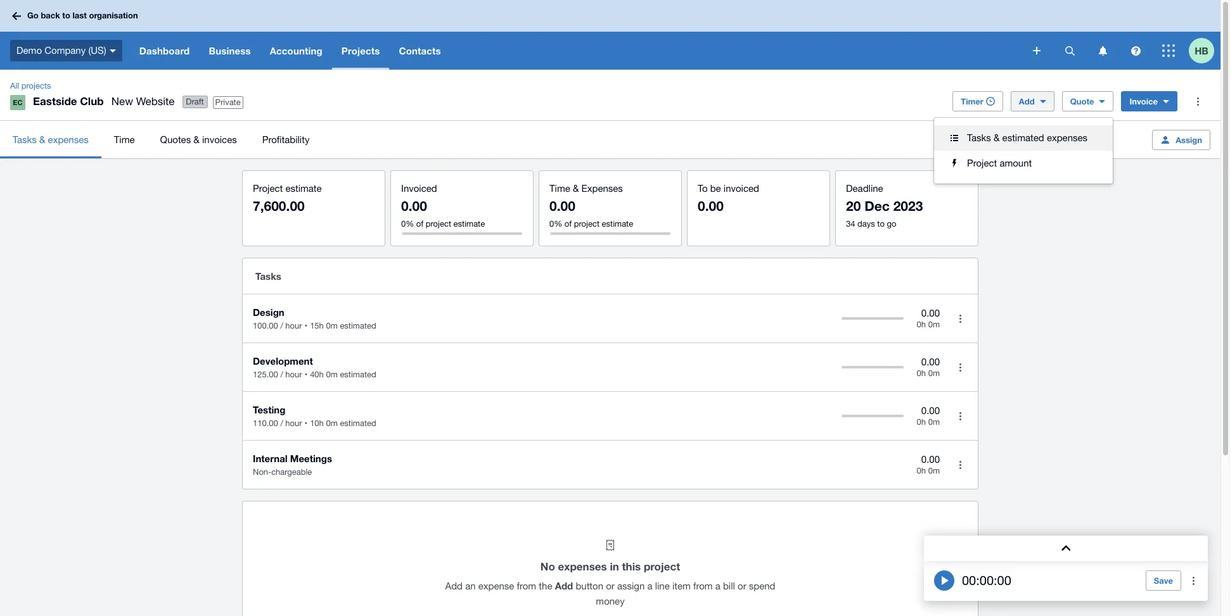 Task type: describe. For each thing, give the bounding box(es) containing it.
all projects
[[10, 81, 51, 91]]

100.00
[[253, 321, 278, 331]]

0% inside 'time & expenses 0.00 0% of project estimate'
[[550, 219, 563, 229]]

invoiced
[[724, 183, 760, 194]]

to inside deadline 20 dec 2023 34 days to go
[[878, 219, 885, 229]]

0.00 inside to be invoiced 0.00
[[698, 198, 724, 214]]

hour for design
[[286, 321, 302, 331]]

2023
[[894, 198, 924, 214]]

project inside 'time & expenses 0.00 0% of project estimate'
[[574, 219, 600, 229]]

banner containing hb
[[0, 0, 1221, 70]]

0% inside invoiced 0.00 0% of project estimate
[[401, 219, 414, 229]]

1 from from the left
[[517, 581, 537, 592]]

tasks & estimated expenses
[[968, 133, 1088, 143]]

wrapper image
[[947, 159, 963, 168]]

demo company (us)
[[16, 45, 106, 56]]

tasks for tasks & estimated expenses
[[968, 133, 992, 143]]

34
[[847, 219, 856, 229]]

button
[[576, 581, 604, 592]]

demo company (us) button
[[0, 32, 130, 70]]

project for 0.00
[[426, 219, 451, 229]]

go back to last organisation
[[27, 10, 138, 20]]

invoice
[[1130, 96, 1159, 107]]

estimated for design
[[340, 321, 376, 331]]

last
[[73, 10, 87, 20]]

/ for design
[[281, 321, 283, 331]]

quotes
[[160, 134, 191, 145]]

all
[[10, 81, 19, 91]]

estimated for development
[[340, 370, 376, 380]]

days
[[858, 219, 876, 229]]

15h
[[310, 321, 324, 331]]

to inside banner
[[62, 10, 70, 20]]

0.00 0h 0m for testing
[[917, 406, 940, 428]]

save button
[[1146, 571, 1182, 592]]

in
[[610, 561, 619, 574]]

tasks & expenses
[[13, 134, 89, 145]]

tasks & estimated expenses button
[[935, 126, 1114, 151]]

navigation containing dashboard
[[130, 32, 1025, 70]]

110.00
[[253, 419, 278, 429]]

deadline 20 dec 2023 34 days to go
[[847, 183, 924, 229]]

20
[[847, 198, 861, 214]]

development 125.00 / hour • 40h 0m estimated
[[253, 356, 376, 380]]

design 100.00 / hour • 15h 0m estimated
[[253, 307, 376, 331]]

more options image for testing
[[948, 404, 973, 429]]

time for time & expenses 0.00 0% of project estimate
[[550, 183, 571, 194]]

0m inside development 125.00 / hour • 40h 0m estimated
[[326, 370, 338, 380]]

0h for design
[[917, 320, 926, 330]]

invoice button
[[1122, 91, 1178, 112]]

40h
[[310, 370, 324, 380]]

0m inside testing 110.00 / hour • 10h 0m estimated
[[326, 419, 338, 429]]

development
[[253, 356, 313, 367]]

time & expenses 0.00 0% of project estimate
[[550, 183, 634, 229]]

svg image up quote popup button
[[1099, 46, 1107, 55]]

10h
[[310, 419, 324, 429]]

0.00 inside invoiced 0.00 0% of project estimate
[[401, 198, 427, 214]]

money
[[596, 597, 625, 607]]

club
[[80, 94, 104, 108]]

expenses inside "button"
[[1047, 133, 1088, 143]]

ec
[[13, 98, 23, 107]]

2 a from the left
[[716, 581, 721, 592]]

tasks for tasks & expenses
[[13, 134, 37, 145]]

to
[[698, 183, 708, 194]]

tasks & estimated expenses link
[[935, 126, 1114, 151]]

new
[[111, 95, 133, 108]]

assign button
[[1153, 130, 1211, 150]]

no
[[541, 561, 555, 574]]

timer
[[961, 96, 984, 107]]

an
[[466, 581, 476, 592]]

/ for testing
[[281, 419, 283, 429]]

accounting button
[[260, 32, 332, 70]]

projects button
[[332, 32, 390, 70]]

estimate inside project estimate 7,600.00
[[286, 183, 322, 194]]

new website
[[111, 95, 175, 108]]

00:00:00
[[963, 574, 1012, 588]]

no expenses in this project
[[541, 561, 681, 574]]

be
[[711, 183, 721, 194]]

add button
[[1011, 91, 1055, 112]]

• for development
[[305, 370, 308, 380]]

project amount button
[[935, 151, 1114, 176]]

project for expenses
[[644, 561, 681, 574]]

estimate inside invoiced 0.00 0% of project estimate
[[454, 219, 485, 229]]

go back to last organisation link
[[8, 5, 146, 27]]

& for expenses
[[573, 183, 579, 194]]

• for design
[[305, 321, 308, 331]]

projects
[[342, 45, 380, 56]]

dashboard link
[[130, 32, 199, 70]]

quotes & invoices link
[[147, 121, 250, 159]]

1 horizontal spatial svg image
[[1066, 46, 1075, 55]]

non-
[[253, 468, 271, 477]]

dec
[[865, 198, 890, 214]]

accounting
[[270, 45, 323, 56]]

back
[[41, 10, 60, 20]]

business button
[[199, 32, 260, 70]]

estimated inside tasks & estimated expenses "button"
[[1003, 133, 1045, 143]]

125.00
[[253, 370, 278, 380]]

bill
[[723, 581, 735, 592]]

quote
[[1071, 96, 1095, 107]]

project for project estimate 7,600.00
[[253, 183, 283, 194]]

hb button
[[1190, 32, 1221, 70]]

add for add
[[1020, 96, 1035, 107]]

profitability
[[262, 134, 310, 145]]



Task type: locate. For each thing, give the bounding box(es) containing it.
& left "expenses"
[[573, 183, 579, 194]]

group containing tasks & estimated expenses
[[935, 118, 1114, 184]]

1 more options image from the top
[[948, 355, 973, 380]]

expenses up button
[[558, 561, 607, 574]]

assign
[[618, 581, 645, 592]]

tasks for tasks
[[256, 271, 281, 282]]

0 vertical spatial to
[[62, 10, 70, 20]]

1 vertical spatial hour
[[286, 370, 302, 380]]

estimated right 40h
[[340, 370, 376, 380]]

• for testing
[[305, 419, 308, 429]]

& down eastside
[[39, 134, 45, 145]]

• left 10h
[[305, 419, 308, 429]]

2 0.00 0h 0m from the top
[[917, 357, 940, 379]]

svg image inside demo company (us) popup button
[[110, 49, 116, 52]]

0 horizontal spatial to
[[62, 10, 70, 20]]

time inside 'time & expenses 0.00 0% of project estimate'
[[550, 183, 571, 194]]

add left an
[[445, 581, 463, 592]]

(us)
[[88, 45, 106, 56]]

amount
[[1000, 158, 1032, 169]]

item
[[673, 581, 691, 592]]

0h for testing
[[917, 418, 926, 428]]

start timer image
[[935, 571, 955, 592]]

0 vertical spatial /
[[281, 321, 283, 331]]

from
[[517, 581, 537, 592], [694, 581, 713, 592]]

eastside club
[[33, 94, 104, 108]]

tasks & expenses link
[[0, 121, 101, 159]]

svg image right (us)
[[110, 49, 116, 52]]

& inside tasks & expenses link
[[39, 134, 45, 145]]

invoiced 0.00 0% of project estimate
[[401, 183, 485, 229]]

tasks
[[968, 133, 992, 143], [13, 134, 37, 145], [256, 271, 281, 282]]

chargeable
[[271, 468, 312, 477]]

2 from from the left
[[694, 581, 713, 592]]

more options image
[[948, 355, 973, 380], [948, 404, 973, 429]]

0 horizontal spatial project
[[426, 219, 451, 229]]

time link
[[101, 121, 147, 159]]

svg image up invoice
[[1132, 46, 1141, 55]]

tasks down ec
[[13, 134, 37, 145]]

0 horizontal spatial from
[[517, 581, 537, 592]]

2 hour from the top
[[286, 370, 302, 380]]

estimated inside design 100.00 / hour • 15h 0m estimated
[[340, 321, 376, 331]]

to left go
[[878, 219, 885, 229]]

hour for testing
[[286, 419, 302, 429]]

/ inside testing 110.00 / hour • 10h 0m estimated
[[281, 419, 283, 429]]

0 vertical spatial hour
[[286, 321, 302, 331]]

2 horizontal spatial estimate
[[602, 219, 634, 229]]

1 horizontal spatial tasks
[[256, 271, 281, 282]]

a left bill
[[716, 581, 721, 592]]

invoices
[[202, 134, 237, 145]]

add up tasks & estimated expenses
[[1020, 96, 1035, 107]]

group
[[935, 118, 1114, 184]]

2 / from the top
[[281, 370, 283, 380]]

tasks up design
[[256, 271, 281, 282]]

line
[[655, 581, 670, 592]]

2 horizontal spatial svg image
[[1163, 44, 1176, 57]]

tasks inside "button"
[[968, 133, 992, 143]]

wrapper image
[[947, 135, 963, 141]]

1 vertical spatial more options image
[[948, 404, 973, 429]]

navigation
[[130, 32, 1025, 70]]

more options image for development
[[948, 355, 973, 380]]

& for invoices
[[194, 134, 200, 145]]

design
[[253, 307, 285, 318]]

2 horizontal spatial add
[[1020, 96, 1035, 107]]

expenses down the eastside club
[[48, 134, 89, 145]]

1 horizontal spatial project
[[968, 158, 998, 169]]

svg image
[[12, 12, 21, 20], [1163, 44, 1176, 57], [1066, 46, 1075, 55]]

hour for development
[[286, 370, 302, 380]]

expenses down quote on the right top
[[1047, 133, 1088, 143]]

4 0.00 0h 0m from the top
[[917, 454, 940, 476]]

0h for development
[[917, 369, 926, 379]]

estimated right 10h
[[340, 419, 376, 429]]

• inside testing 110.00 / hour • 10h 0m estimated
[[305, 419, 308, 429]]

estimate
[[286, 183, 322, 194], [454, 219, 485, 229], [602, 219, 634, 229]]

hour down development
[[286, 370, 302, 380]]

expense
[[479, 581, 515, 592]]

business
[[209, 45, 251, 56]]

project inside project estimate 7,600.00
[[253, 183, 283, 194]]

2 or from the left
[[738, 581, 747, 592]]

hour inside development 125.00 / hour • 40h 0m estimated
[[286, 370, 302, 380]]

of inside 'time & expenses 0.00 0% of project estimate'
[[565, 219, 572, 229]]

hour inside design 100.00 / hour • 15h 0m estimated
[[286, 321, 302, 331]]

more options image
[[1186, 89, 1211, 114], [948, 306, 973, 332], [948, 453, 973, 478], [1182, 569, 1207, 594]]

1 horizontal spatial estimate
[[454, 219, 485, 229]]

project up 7,600.00
[[253, 183, 283, 194]]

estimated
[[1003, 133, 1045, 143], [340, 321, 376, 331], [340, 370, 376, 380], [340, 419, 376, 429]]

expenses
[[582, 183, 623, 194]]

0 horizontal spatial add
[[445, 581, 463, 592]]

svg image up add popup button at the right
[[1034, 47, 1041, 55]]

1 / from the top
[[281, 321, 283, 331]]

& inside 'time & expenses 0.00 0% of project estimate'
[[573, 183, 579, 194]]

1 • from the top
[[305, 321, 308, 331]]

• left 40h
[[305, 370, 308, 380]]

save
[[1155, 576, 1174, 587]]

/
[[281, 321, 283, 331], [281, 370, 283, 380], [281, 419, 283, 429]]

svg image left hb
[[1163, 44, 1176, 57]]

of inside invoiced 0.00 0% of project estimate
[[417, 219, 424, 229]]

2 vertical spatial /
[[281, 419, 283, 429]]

1 of from the left
[[417, 219, 424, 229]]

1 horizontal spatial project
[[574, 219, 600, 229]]

from left the
[[517, 581, 537, 592]]

• left 15h at the left bottom of the page
[[305, 321, 308, 331]]

1 horizontal spatial 0%
[[550, 219, 563, 229]]

organisation
[[89, 10, 138, 20]]

2 0% from the left
[[550, 219, 563, 229]]

0 horizontal spatial tasks
[[13, 134, 37, 145]]

assign
[[1176, 135, 1203, 145]]

0.00 0h 0m for development
[[917, 357, 940, 379]]

dashboard
[[139, 45, 190, 56]]

0m
[[929, 320, 940, 330], [326, 321, 338, 331], [929, 369, 940, 379], [326, 370, 338, 380], [929, 418, 940, 428], [326, 419, 338, 429], [929, 467, 940, 476]]

/ right 100.00
[[281, 321, 283, 331]]

1 horizontal spatial of
[[565, 219, 572, 229]]

project up line
[[644, 561, 681, 574]]

1 0.00 0h 0m from the top
[[917, 308, 940, 330]]

estimate inside 'time & expenses 0.00 0% of project estimate'
[[602, 219, 634, 229]]

1 a from the left
[[648, 581, 653, 592]]

estimated up project amount button
[[1003, 133, 1045, 143]]

0.00 inside 'time & expenses 0.00 0% of project estimate'
[[550, 198, 576, 214]]

svg image up quote on the right top
[[1066, 46, 1075, 55]]

1 vertical spatial time
[[550, 183, 571, 194]]

svg image inside go back to last organisation link
[[12, 12, 21, 20]]

project down "expenses"
[[574, 219, 600, 229]]

project right wrapper image in the right top of the page
[[968, 158, 998, 169]]

2 horizontal spatial expenses
[[1047, 133, 1088, 143]]

& for expenses
[[39, 134, 45, 145]]

project for project amount
[[968, 158, 998, 169]]

1 vertical spatial to
[[878, 219, 885, 229]]

0.00 0h 0m for design
[[917, 308, 940, 330]]

hour
[[286, 321, 302, 331], [286, 370, 302, 380], [286, 419, 302, 429]]

invoiced
[[401, 183, 437, 194]]

estimated right 15h at the left bottom of the page
[[340, 321, 376, 331]]

contacts
[[399, 45, 441, 56]]

go
[[887, 219, 897, 229]]

0 vertical spatial project
[[968, 158, 998, 169]]

1 horizontal spatial add
[[555, 581, 573, 592]]

2 • from the top
[[305, 370, 308, 380]]

1 0% from the left
[[401, 219, 414, 229]]

projects
[[21, 81, 51, 91]]

project
[[426, 219, 451, 229], [574, 219, 600, 229], [644, 561, 681, 574]]

1 horizontal spatial from
[[694, 581, 713, 592]]

time
[[114, 134, 135, 145], [550, 183, 571, 194]]

profitability link
[[250, 121, 322, 159]]

project down invoiced
[[426, 219, 451, 229]]

0 horizontal spatial estimate
[[286, 183, 322, 194]]

list box containing tasks & estimated expenses
[[935, 118, 1114, 184]]

meetings
[[290, 453, 332, 465]]

1 hour from the top
[[286, 321, 302, 331]]

hour left 15h at the left bottom of the page
[[286, 321, 302, 331]]

/ right 110.00
[[281, 419, 283, 429]]

from right item
[[694, 581, 713, 592]]

0 vertical spatial more options image
[[948, 355, 973, 380]]

company
[[45, 45, 86, 56]]

time down new
[[114, 134, 135, 145]]

add for add an expense from the add button or assign a line item from a bill or spend money
[[445, 581, 463, 592]]

add inside popup button
[[1020, 96, 1035, 107]]

list box
[[935, 118, 1114, 184]]

estimated inside development 125.00 / hour • 40h 0m estimated
[[340, 370, 376, 380]]

spend
[[749, 581, 776, 592]]

2 more options image from the top
[[948, 404, 973, 429]]

draft
[[186, 97, 204, 107]]

estimated for testing
[[340, 419, 376, 429]]

eastside
[[33, 94, 77, 108]]

0 horizontal spatial expenses
[[48, 134, 89, 145]]

this
[[622, 561, 641, 574]]

0 vertical spatial •
[[305, 321, 308, 331]]

all projects link
[[5, 80, 56, 93]]

quote button
[[1063, 91, 1114, 112]]

project inside button
[[968, 158, 998, 169]]

1 horizontal spatial or
[[738, 581, 747, 592]]

a left line
[[648, 581, 653, 592]]

2 vertical spatial •
[[305, 419, 308, 429]]

project estimate 7,600.00
[[253, 183, 322, 214]]

project amount
[[968, 158, 1032, 169]]

0 horizontal spatial or
[[606, 581, 615, 592]]

1 horizontal spatial to
[[878, 219, 885, 229]]

&
[[994, 133, 1000, 143], [39, 134, 45, 145], [194, 134, 200, 145], [573, 183, 579, 194]]

private
[[215, 98, 241, 107]]

tasks right wrapper icon
[[968, 133, 992, 143]]

hour inside testing 110.00 / hour • 10h 0m estimated
[[286, 419, 302, 429]]

0 horizontal spatial time
[[114, 134, 135, 145]]

0.00
[[401, 198, 427, 214], [550, 198, 576, 214], [698, 198, 724, 214], [922, 308, 940, 319], [922, 357, 940, 368], [922, 406, 940, 416], [922, 454, 940, 465]]

1 horizontal spatial time
[[550, 183, 571, 194]]

2 horizontal spatial tasks
[[968, 133, 992, 143]]

& right quotes
[[194, 134, 200, 145]]

0 horizontal spatial svg image
[[12, 12, 21, 20]]

• inside development 125.00 / hour • 40h 0m estimated
[[305, 370, 308, 380]]

0 horizontal spatial of
[[417, 219, 424, 229]]

2 0h from the top
[[917, 369, 926, 379]]

time for time
[[114, 134, 135, 145]]

contacts button
[[390, 32, 451, 70]]

to left last
[[62, 10, 70, 20]]

3 • from the top
[[305, 419, 308, 429]]

3 hour from the top
[[286, 419, 302, 429]]

0 vertical spatial time
[[114, 134, 135, 145]]

0 horizontal spatial a
[[648, 581, 653, 592]]

add an expense from the add button or assign a line item from a bill or spend money
[[445, 581, 776, 607]]

1 vertical spatial project
[[253, 183, 283, 194]]

1 horizontal spatial a
[[716, 581, 721, 592]]

svg image left go
[[12, 12, 21, 20]]

testing 110.00 / hour • 10h 0m estimated
[[253, 405, 376, 429]]

testing
[[253, 405, 286, 416]]

hour left 10h
[[286, 419, 302, 429]]

time left "expenses"
[[550, 183, 571, 194]]

go
[[27, 10, 39, 20]]

to
[[62, 10, 70, 20], [878, 219, 885, 229]]

1 vertical spatial /
[[281, 370, 283, 380]]

2 vertical spatial hour
[[286, 419, 302, 429]]

1 vertical spatial •
[[305, 370, 308, 380]]

• inside design 100.00 / hour • 15h 0m estimated
[[305, 321, 308, 331]]

& up project amount
[[994, 133, 1000, 143]]

3 / from the top
[[281, 419, 283, 429]]

7,600.00
[[253, 198, 305, 214]]

timer button
[[953, 91, 1004, 112]]

& inside tasks & estimated expenses "button"
[[994, 133, 1000, 143]]

website
[[136, 95, 175, 108]]

4 0h from the top
[[917, 467, 926, 476]]

estimated inside testing 110.00 / hour • 10h 0m estimated
[[340, 419, 376, 429]]

1 0h from the top
[[917, 320, 926, 330]]

0%
[[401, 219, 414, 229], [550, 219, 563, 229]]

demo
[[16, 45, 42, 56]]

0m inside design 100.00 / hour • 15h 0m estimated
[[326, 321, 338, 331]]

internal
[[253, 453, 288, 465]]

banner
[[0, 0, 1221, 70]]

2 of from the left
[[565, 219, 572, 229]]

/ inside development 125.00 / hour • 40h 0m estimated
[[281, 370, 283, 380]]

/ down development
[[281, 370, 283, 380]]

1 horizontal spatial expenses
[[558, 561, 607, 574]]

add right the
[[555, 581, 573, 592]]

hb
[[1195, 45, 1209, 56]]

project inside invoiced 0.00 0% of project estimate
[[426, 219, 451, 229]]

deadline
[[847, 183, 884, 194]]

or up the 'money'
[[606, 581, 615, 592]]

0 horizontal spatial 0%
[[401, 219, 414, 229]]

1 or from the left
[[606, 581, 615, 592]]

& for estimated
[[994, 133, 1000, 143]]

or right bill
[[738, 581, 747, 592]]

internal meetings non-chargeable
[[253, 453, 332, 477]]

2 horizontal spatial project
[[644, 561, 681, 574]]

add
[[1020, 96, 1035, 107], [555, 581, 573, 592], [445, 581, 463, 592]]

0 horizontal spatial project
[[253, 183, 283, 194]]

svg image
[[1099, 46, 1107, 55], [1132, 46, 1141, 55], [1034, 47, 1041, 55], [110, 49, 116, 52]]

& inside "quotes & invoices" link
[[194, 134, 200, 145]]

3 0.00 0h 0m from the top
[[917, 406, 940, 428]]

/ for development
[[281, 370, 283, 380]]

/ inside design 100.00 / hour • 15h 0m estimated
[[281, 321, 283, 331]]

quotes & invoices
[[160, 134, 237, 145]]

3 0h from the top
[[917, 418, 926, 428]]

the
[[539, 581, 553, 592]]



Task type: vqa. For each thing, say whether or not it's contained in the screenshot.
THE TIMER button
yes



